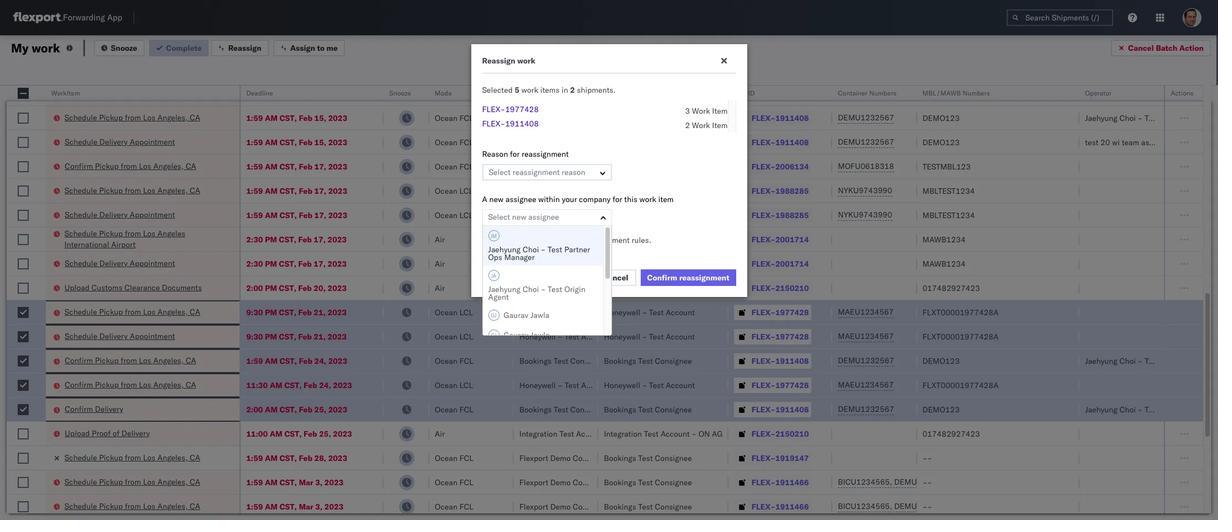 Task type: describe. For each thing, give the bounding box(es) containing it.
llc for schedule pickup from los angeles, ca
[[660, 186, 674, 196]]

flex id button
[[729, 87, 822, 98]]

7 schedule from the top
[[64, 258, 97, 268]]

choi inside jaehyung choi - test partner ops manager
[[523, 245, 539, 255]]

gj
[[491, 312, 497, 318]]

schedule inside schedule pickup from los angeles international airport
[[64, 228, 97, 238]]

1977428 inside flex-1977428 link
[[505, 104, 539, 114]]

1 schedule pickup from los angeles, ca link from the top
[[64, 88, 200, 99]]

reassign for reassign work
[[482, 56, 516, 66]]

6 resize handle column header from the left
[[585, 86, 599, 520]]

1 2001714 from the top
[[776, 234, 809, 244]]

air for upload customs clearance documents
[[435, 283, 445, 293]]

12 schedule from the top
[[64, 501, 97, 511]]

work right 5
[[522, 85, 539, 95]]

confirm pickup from los angeles, ca button for 1:59 am cst, feb 24, 2023
[[64, 355, 196, 367]]

select reassignment reason
[[489, 167, 586, 177]]

ca for seventh "schedule pickup from los angeles, ca" link from the bottom
[[190, 88, 200, 98]]

the
[[576, 235, 588, 245]]

3 resize handle column header from the left
[[371, 86, 384, 520]]

2 work item
[[686, 120, 728, 130]]

wi
[[1113, 137, 1120, 147]]

28,
[[314, 453, 326, 463]]

cancel batch action
[[1129, 43, 1204, 53]]

8 1:59 from the top
[[246, 453, 263, 463]]

10 ocean from the top
[[435, 380, 458, 390]]

11:30
[[246, 380, 268, 390]]

this action will not impact the assignment rules.
[[482, 235, 652, 245]]

2 9:30 pm cst, feb 21, 2023 from the top
[[246, 332, 347, 342]]

6 schedule pickup from los angeles, ca from the top
[[64, 477, 200, 487]]

a
[[482, 194, 488, 204]]

id
[[748, 89, 755, 97]]

partner
[[565, 245, 590, 255]]

5 ocean lcl from the top
[[435, 380, 473, 390]]

1 bicu1234565, from the top
[[838, 477, 893, 487]]

flex-1988285 for schedule delivery appointment
[[752, 210, 809, 220]]

10 resize handle column header from the left
[[1067, 86, 1080, 520]]

bicu1234565, demu1232567 for 7th "schedule pickup from los angeles, ca" link from the top
[[838, 501, 951, 511]]

24, for 11:30 am cst, feb 24, 2023
[[319, 380, 331, 390]]

ca for confirm pickup from los angeles, ca link corresponding to 11:30 am cst, feb 24, 2023
[[185, 380, 196, 390]]

me
[[327, 43, 338, 53]]

10 1:59 from the top
[[246, 502, 263, 512]]

1 ocean fcl from the top
[[435, 89, 474, 99]]

5 pm from the top
[[265, 332, 277, 342]]

in
[[562, 85, 568, 95]]

1 gaurav from the top
[[504, 310, 529, 320]]

within
[[539, 194, 560, 204]]

13 ocean from the top
[[435, 477, 458, 487]]

my work
[[11, 40, 60, 55]]

4 ocean lcl from the top
[[435, 332, 473, 342]]

customs
[[92, 282, 123, 292]]

this
[[625, 194, 638, 204]]

confirm pickup from los angeles, ca link for 11:30 am cst, feb 24, 2023
[[64, 379, 196, 390]]

5
[[515, 85, 520, 95]]

nyku9743990 for schedule pickup from los angeles, ca
[[838, 186, 893, 195]]

flexport for sixth "schedule pickup from los angeles, ca" link
[[520, 477, 549, 487]]

20,
[[314, 283, 326, 293]]

2 mar from the top
[[299, 502, 314, 512]]

flex-1988285 for schedule pickup from los angeles, ca
[[752, 186, 809, 196]]

5 fcl from the top
[[460, 356, 474, 366]]

select for select reassignment reason
[[489, 167, 511, 177]]

2 ocean lcl from the top
[[435, 210, 473, 220]]

2 demo from the top
[[551, 477, 571, 487]]

not
[[537, 235, 548, 245]]

mbltest1234 for schedule pickup from los angeles, ca
[[923, 186, 975, 196]]

2 jawla from the top
[[531, 330, 550, 340]]

container numbers button
[[833, 87, 906, 98]]

flex-1911466 for sixth "schedule pickup from los angeles, ca" link
[[752, 477, 809, 487]]

confirm for 1:59 am cst, feb 24, 2023
[[64, 356, 93, 366]]

confirm reassignment
[[647, 273, 730, 283]]

0 horizontal spatial for
[[510, 149, 520, 159]]

2 1911466 from the top
[[776, 502, 809, 512]]

delivery for 1:59 am cst, feb 15, 2023
[[99, 137, 127, 147]]

a new assignee within your company for this work item
[[482, 194, 674, 204]]

agen for 2:00 am cst, feb 25, 2023
[[1204, 404, 1219, 414]]

25, for 11:00 am cst, feb 25, 2023
[[319, 429, 331, 439]]

24, for 1:59 am cst, feb 24, 2023
[[314, 356, 326, 366]]

confirm reassignment button
[[641, 269, 736, 286]]

client name
[[520, 89, 557, 97]]

test 20 wi team assignment
[[1086, 137, 1182, 147]]

mode
[[435, 89, 452, 97]]

from for 5th "schedule pickup from los angeles, ca" link
[[125, 453, 141, 462]]

5 schedule pickup from los angeles, ca button from the top
[[64, 476, 200, 488]]

jm
[[491, 233, 497, 239]]

1:59 am cst, feb 24, 2023
[[246, 356, 348, 366]]

ca for 5th "schedule pickup from los angeles, ca" link
[[190, 453, 200, 462]]

from for sixth "schedule pickup from los angeles, ca" link from the bottom of the page
[[125, 112, 141, 122]]

mbl/mawb numbers button
[[917, 87, 1069, 98]]

2 flxt00001977428a from the top
[[923, 332, 999, 342]]

Search Shipments (/) text field
[[1007, 9, 1114, 26]]

client
[[520, 89, 537, 97]]

6 schedule pickup from los angeles, ca button from the top
[[64, 501, 200, 513]]

5 schedule pickup from los angeles, ca link from the top
[[64, 452, 200, 463]]

rules.
[[632, 235, 652, 245]]

schedule delivery appointment link for 1:59 am cst, feb 15, 2023
[[64, 136, 175, 147]]

snooze button
[[94, 39, 145, 56]]

4 schedule pickup from los angeles, ca link from the top
[[64, 306, 200, 318]]

ca for 1st confirm pickup from los angeles, ca link
[[185, 161, 196, 171]]

1 1:59 from the top
[[246, 89, 263, 99]]

to
[[317, 43, 325, 53]]

2 schedule pickup from los angeles, ca link from the top
[[64, 112, 200, 123]]

otter down select reassignment reason
[[520, 186, 538, 196]]

3 schedule pickup from los angeles, ca from the top
[[64, 185, 200, 195]]

reassign for reassign
[[228, 43, 262, 53]]

assign to me button
[[273, 39, 345, 56]]

flex id
[[734, 89, 755, 97]]

batch
[[1156, 43, 1178, 53]]

new for a
[[490, 194, 504, 204]]

3 fcl from the top
[[460, 137, 474, 147]]

operator
[[1086, 89, 1112, 97]]

reason
[[482, 149, 508, 159]]

confirm pickup from los angeles, ca link for 1:59 am cst, feb 24, 2023
[[64, 355, 196, 366]]

test
[[1086, 137, 1099, 147]]

8 ocean fcl from the top
[[435, 477, 474, 487]]

2 schedule from the top
[[64, 112, 97, 122]]

- inside jaehyung choi - test partner ops manager
[[541, 245, 546, 255]]

25, for 2:00 am cst, feb 25, 2023
[[314, 404, 326, 414]]

2 air from the top
[[435, 259, 445, 269]]

2 demo123 from the top
[[923, 137, 960, 147]]

item for 3 work item
[[712, 106, 728, 116]]

choi for 2:00 am cst, feb 25, 2023
[[1120, 404, 1136, 414]]

2 flex-2001714 from the top
[[752, 259, 809, 269]]

flex-2006134 for 1:59 am cst, feb 17, 2023
[[752, 162, 809, 171]]

from for sixth "schedule pickup from los angeles, ca" link
[[125, 477, 141, 487]]

work up 5
[[518, 56, 536, 66]]

2 pm from the top
[[265, 259, 277, 269]]

schedule delivery appointment link for 1:59 am cst, feb 17, 2023
[[64, 209, 175, 220]]

workitem button
[[46, 87, 229, 98]]

1:59 am cst, feb 14, 2023
[[246, 89, 348, 99]]

ca for fifth "schedule pickup from los angeles, ca" link from the bottom of the page
[[190, 185, 200, 195]]

appointment for 2:30 pm cst, feb 17, 2023
[[129, 258, 175, 268]]

9 resize handle column header from the left
[[904, 86, 917, 520]]

1 vertical spatial snooze
[[389, 89, 411, 97]]

flex
[[734, 89, 747, 97]]

list box containing jaehyung choi - test partner ops manager
[[483, 226, 612, 345]]

1 flexport from the top
[[520, 453, 549, 463]]

otter products, llc for schedule pickup from los angeles, ca
[[604, 186, 674, 196]]

1:59 am cst, feb 17, 2023 for schedule delivery appointment
[[246, 210, 348, 220]]

7 schedule pickup from los angeles, ca link from the top
[[64, 501, 200, 512]]

0 horizontal spatial assignment
[[590, 235, 630, 245]]

2 flexport demo consignee from the top
[[520, 477, 610, 487]]

1 confirm pickup from los angeles, ca link from the top
[[64, 160, 196, 171]]

5 ocean fcl from the top
[[435, 356, 474, 366]]

container
[[838, 89, 868, 97]]

appointment for 1:59 am cst, feb 17, 2023
[[129, 210, 175, 219]]

cancel button
[[595, 269, 636, 286]]

agent
[[488, 292, 509, 302]]

11:00 am cst, feb 25, 2023
[[246, 429, 352, 439]]

choi for 1:59 am cst, feb 15, 2023
[[1120, 113, 1136, 123]]

4 schedule pickup from los angeles, ca from the top
[[64, 307, 200, 317]]

select for select new assignee
[[488, 212, 510, 222]]

confirm pickup from los angeles, ca button for 11:30 am cst, feb 24, 2023
[[64, 379, 196, 391]]

9 ocean from the top
[[435, 356, 458, 366]]

1 demo from the top
[[551, 453, 571, 463]]

2 mawb1234 from the top
[[923, 259, 966, 269]]

10 schedule from the top
[[64, 453, 97, 462]]

jaehyung choi - test destination agen for 1:59 am cst, feb 24, 2023
[[1086, 356, 1219, 366]]

reassignment for select
[[513, 167, 560, 177]]

1 schedule pickup from los angeles, ca button from the top
[[64, 88, 200, 100]]

schedule delivery appointment button for 2:30 pm cst, feb 17, 2023
[[64, 258, 175, 270]]

1 2:30 from the top
[[246, 234, 263, 244]]

4 1:59 from the top
[[246, 162, 263, 171]]

assign to me
[[290, 43, 338, 53]]

3 demo from the top
[[551, 502, 571, 512]]

cancel batch action button
[[1111, 39, 1211, 56]]

ja
[[491, 273, 497, 279]]

017482927423 for 11:00 am cst, feb 25, 2023
[[923, 429, 980, 439]]

9 1:59 from the top
[[246, 477, 263, 487]]

6 ocean fcl from the top
[[435, 404, 474, 414]]

017482927423 for 2:00 pm cst, feb 20, 2023
[[923, 283, 980, 293]]

ping right "in"
[[604, 89, 623, 99]]

1 resize handle column header from the left
[[32, 86, 46, 520]]

consignee button
[[599, 87, 718, 98]]

schedule delivery appointment for 1:59 am cst, feb 15, 2023
[[64, 137, 175, 147]]

jaehyung for 1:59 am cst, feb 24, 2023
[[1086, 356, 1118, 366]]

2 bicu1234565, from the top
[[838, 501, 893, 511]]

1 1911466 from the top
[[776, 477, 809, 487]]

impact
[[550, 235, 574, 245]]

from for 1:59 am cst, feb 24, 2023's confirm pickup from los angeles, ca link
[[120, 356, 137, 366]]

agen for 1:59 am cst, feb 15, 2023
[[1204, 113, 1219, 123]]

9 schedule from the top
[[64, 331, 97, 341]]

action
[[1180, 43, 1204, 53]]

reassign work
[[482, 56, 536, 66]]

2 2001714 from the top
[[776, 259, 809, 269]]

flex-1911408 link
[[482, 119, 539, 131]]

15, for test 20 wi team assignment
[[314, 137, 326, 147]]

6 schedule pickup from los angeles, ca link from the top
[[64, 476, 200, 487]]

confirm delivery button
[[64, 404, 123, 416]]

assign
[[290, 43, 315, 53]]

deadline button
[[241, 87, 373, 98]]

3 work item
[[686, 106, 728, 116]]

14,
[[314, 89, 326, 99]]

otter left this
[[604, 186, 622, 196]]

nyku9743990 for schedule delivery appointment
[[838, 210, 893, 220]]

upload customs clearance documents button
[[64, 282, 202, 294]]

1 ocean lcl from the top
[[435, 186, 473, 196]]

ca for sixth "schedule pickup from los angeles, ca" link
[[190, 477, 200, 487]]

5 lcl from the top
[[460, 380, 473, 390]]

name
[[539, 89, 557, 97]]

destination for 1:59 am cst, feb 15, 2023
[[1162, 113, 1202, 123]]

confirm inside button
[[647, 273, 678, 283]]

los inside schedule pickup from los angeles international airport
[[143, 228, 155, 238]]

reason for reassignment
[[482, 149, 569, 159]]

flex-2150210 for 2:00 pm cst, feb 20, 2023
[[752, 283, 809, 293]]

1 vertical spatial for
[[613, 194, 623, 204]]

schedule pickup from los angeles international airport
[[64, 228, 185, 249]]

2:00 for 2:00 pm cst, feb 20, 2023
[[246, 283, 263, 293]]

17, for 1:59 am cst, feb 17, 2023 schedule delivery appointment link
[[314, 210, 326, 220]]

flex-1919147
[[752, 453, 809, 463]]

17, for 2:30 pm cst, feb 17, 2023 schedule delivery appointment link
[[314, 259, 326, 269]]

7 resize handle column header from the left
[[716, 86, 729, 520]]

deadline
[[246, 89, 273, 97]]

app
[[107, 12, 122, 23]]

1 9:30 pm cst, feb 21, 2023 from the top
[[246, 307, 347, 317]]

2 resize handle column header from the left
[[226, 86, 240, 520]]

flex-1911466 for 7th "schedule pickup from los angeles, ca" link from the top
[[752, 502, 809, 512]]

otter products - test account for schedule delivery appointment
[[520, 210, 626, 220]]

1 1:59 am cst, mar 3, 2023 from the top
[[246, 477, 344, 487]]

9 ocean fcl from the top
[[435, 502, 474, 512]]

proof
[[92, 428, 110, 438]]

2 21, from the top
[[314, 332, 326, 342]]

2150210 for 2:00 pm cst, feb 20, 2023
[[776, 283, 809, 293]]

flxt00001977428a for confirm pickup from los angeles, ca
[[923, 380, 999, 390]]

14 ocean from the top
[[435, 502, 458, 512]]

reassign button
[[211, 39, 269, 56]]

documents
[[162, 282, 202, 292]]

1 horizontal spatial assignment
[[1142, 137, 1182, 147]]

otter up will
[[520, 210, 538, 220]]

1 fcl from the top
[[460, 89, 474, 99]]

1 schedule from the top
[[64, 88, 97, 98]]

jaehyung choi - test partner ops manager
[[488, 245, 590, 262]]

3 ocean from the top
[[435, 137, 458, 147]]

2006134 for 1:59 am cst, feb 17, 2023
[[776, 162, 809, 171]]

3 -- from the top
[[923, 502, 933, 512]]

snooze inside button
[[111, 43, 137, 53]]

confirm pickup from los angeles, ca for 1:59
[[64, 356, 196, 366]]

upload customs clearance documents
[[64, 282, 202, 292]]

0 vertical spatial reassignment
[[522, 149, 569, 159]]

numbers for mbl/mawb numbers
[[963, 89, 990, 97]]

2:00 am cst, feb 25, 2023
[[246, 404, 348, 414]]

2 ocean from the top
[[435, 113, 458, 123]]

my
[[11, 40, 29, 55]]

schedule delivery appointment link for 2:30 pm cst, feb 17, 2023
[[64, 258, 175, 269]]

of
[[112, 428, 119, 438]]

flxt00001977428a for schedule pickup from los angeles, ca
[[923, 307, 999, 317]]

company
[[579, 194, 611, 204]]

upload proof of delivery
[[64, 428, 150, 438]]

upload proof of delivery link
[[64, 428, 150, 439]]

1 digital from the top
[[730, 234, 753, 244]]



Task type: locate. For each thing, give the bounding box(es) containing it.
1 vertical spatial 1911466
[[776, 502, 809, 512]]

1988285 for schedule pickup from los angeles, ca
[[776, 186, 809, 196]]

None checkbox
[[18, 88, 29, 99], [18, 112, 29, 123], [18, 282, 29, 293], [18, 307, 29, 318], [18, 355, 29, 366], [18, 404, 29, 415], [18, 477, 29, 488], [18, 501, 29, 512], [18, 88, 29, 99], [18, 112, 29, 123], [18, 282, 29, 293], [18, 307, 29, 318], [18, 355, 29, 366], [18, 404, 29, 415], [18, 477, 29, 488], [18, 501, 29, 512]]

demo123 for confirm delivery
[[923, 404, 960, 414]]

assignee for select new assignee
[[529, 212, 559, 222]]

25, up 11:00 am cst, feb 25, 2023
[[314, 404, 326, 414]]

otter products - test account for schedule pickup from los angeles, ca
[[520, 186, 626, 196]]

client name button
[[514, 87, 588, 98]]

1 vertical spatial flex-2150210
[[752, 429, 809, 439]]

action
[[499, 235, 521, 245]]

ping up company at the top of page
[[604, 162, 623, 171]]

4 schedule pickup from los angeles, ca button from the top
[[64, 306, 200, 319]]

upload inside 'link'
[[64, 282, 90, 292]]

angeles
[[157, 228, 185, 238]]

mawb1234
[[923, 234, 966, 244], [923, 259, 966, 269]]

reassign
[[228, 43, 262, 53], [482, 56, 516, 66]]

6 ocean from the top
[[435, 210, 458, 220]]

0 vertical spatial new
[[490, 194, 504, 204]]

work right 3
[[692, 106, 710, 116]]

2 2:30 from the top
[[246, 259, 263, 269]]

llc right this
[[660, 186, 674, 196]]

0 vertical spatial 25,
[[314, 404, 326, 414]]

2 -- from the top
[[923, 477, 933, 487]]

ag
[[628, 283, 638, 293], [712, 283, 723, 293], [628, 429, 638, 439], [712, 429, 723, 439]]

1 21, from the top
[[314, 307, 326, 317]]

1:59 am cst, feb 15, 2023 for jaehyung
[[246, 113, 348, 123]]

demo123 for schedule pickup from los angeles, ca
[[923, 113, 960, 123]]

flex-
[[752, 89, 776, 99], [482, 104, 505, 114], [752, 113, 776, 123], [482, 119, 505, 129], [752, 137, 776, 147], [752, 162, 776, 171], [752, 186, 776, 196], [752, 210, 776, 220], [752, 234, 776, 244], [752, 259, 776, 269], [752, 283, 776, 293], [752, 307, 776, 317], [752, 332, 776, 342], [752, 356, 776, 366], [752, 380, 776, 390], [752, 404, 776, 414], [752, 429, 776, 439], [752, 453, 776, 463], [752, 477, 776, 487], [752, 502, 776, 512]]

destination
[[1162, 113, 1202, 123], [1162, 356, 1202, 366], [1162, 404, 1202, 414]]

1988285 for schedule delivery appointment
[[776, 210, 809, 220]]

mbltest1234 for schedule delivery appointment
[[923, 210, 975, 220]]

3
[[686, 106, 690, 116]]

confirm pickup from los angeles, ca for 11:30
[[64, 380, 196, 390]]

0 vertical spatial flex-1988285
[[752, 186, 809, 196]]

2 products, from the top
[[624, 210, 658, 220]]

your
[[562, 194, 577, 204]]

5 resize handle column header from the left
[[501, 86, 514, 520]]

2023
[[328, 89, 348, 99], [328, 113, 348, 123], [328, 137, 348, 147], [328, 162, 348, 171], [328, 186, 348, 196], [328, 210, 348, 220], [328, 234, 347, 244], [328, 259, 347, 269], [328, 283, 347, 293], [328, 307, 347, 317], [328, 332, 347, 342], [328, 356, 348, 366], [333, 380, 352, 390], [328, 404, 348, 414], [333, 429, 352, 439], [328, 453, 348, 463], [325, 477, 344, 487], [325, 502, 344, 512]]

schedule delivery appointment down the "workitem" button
[[64, 137, 175, 147]]

numbers for container numbers
[[870, 89, 897, 97]]

1:59 am cst, feb 17, 2023 for schedule pickup from los angeles, ca
[[246, 186, 348, 196]]

maeu1234567 for schedule pickup from los angeles, ca
[[838, 307, 894, 317]]

2 flex-1988285 from the top
[[752, 210, 809, 220]]

1 2:30 pm cst, feb 17, 2023 from the top
[[246, 234, 347, 244]]

reassign up deadline
[[228, 43, 262, 53]]

1 horizontal spatial numbers
[[963, 89, 990, 97]]

0 vertical spatial 1:59 am cst, feb 17, 2023
[[246, 162, 348, 171]]

integration
[[604, 234, 642, 244], [604, 259, 642, 269], [520, 283, 558, 293], [604, 283, 642, 293], [520, 429, 558, 439], [604, 429, 642, 439]]

numbers right 'container'
[[870, 89, 897, 97]]

destination for 1:59 am cst, feb 24, 2023
[[1162, 356, 1202, 366]]

schedule delivery appointment for 2:30 pm cst, feb 17, 2023
[[64, 258, 175, 268]]

25, up 28,
[[319, 429, 331, 439]]

flex-1977428
[[482, 104, 539, 114], [752, 307, 809, 317], [752, 332, 809, 342], [752, 380, 809, 390]]

1:59 am cst, feb 17, 2023 for confirm pickup from los angeles, ca
[[246, 162, 348, 171]]

1 vertical spatial 2:30
[[246, 259, 263, 269]]

schedule delivery appointment button down the "workitem" button
[[64, 136, 175, 148]]

0 vertical spatial products,
[[624, 186, 658, 196]]

products, down this
[[624, 210, 658, 220]]

9:30 pm cst, feb 21, 2023 up 1:59 am cst, feb 24, 2023
[[246, 332, 347, 342]]

3 1:59 am cst, feb 17, 2023 from the top
[[246, 210, 348, 220]]

1 flex-1988285 from the top
[[752, 186, 809, 196]]

gaurav jawla
[[504, 310, 550, 320], [504, 330, 550, 340]]

0 vertical spatial integration test account - western digital
[[604, 234, 753, 244]]

1 destination from the top
[[1162, 113, 1202, 123]]

1 vertical spatial flex-1988285
[[752, 210, 809, 220]]

2 work from the top
[[692, 120, 710, 130]]

pickup inside schedule pickup from los angeles international airport
[[99, 228, 123, 238]]

products, for schedule pickup from los angeles, ca
[[624, 186, 658, 196]]

delivery right of
[[121, 428, 150, 438]]

1:59 am cst, feb 17, 2023
[[246, 162, 348, 171], [246, 186, 348, 196], [246, 210, 348, 220]]

otter products - test account down your
[[520, 210, 626, 220]]

0 vertical spatial mofu0618318
[[838, 88, 895, 98]]

24, up 11:30 am cst, feb 24, 2023
[[314, 356, 326, 366]]

0 vertical spatial flex-2150210
[[752, 283, 809, 293]]

2 vertical spatial destination
[[1162, 404, 1202, 414]]

7 fcl from the top
[[460, 453, 474, 463]]

11:00
[[246, 429, 268, 439]]

origin
[[565, 284, 586, 294]]

1 mawb1234 from the top
[[923, 234, 966, 244]]

forwarding app
[[63, 12, 122, 23]]

mofu0618318 for 1:59 am cst, feb 17, 2023
[[838, 161, 895, 171]]

9:30 pm cst, feb 21, 2023 down 2:00 pm cst, feb 20, 2023
[[246, 307, 347, 317]]

1 017482927423 from the top
[[923, 283, 980, 293]]

2 2:30 pm cst, feb 17, 2023 from the top
[[246, 259, 347, 269]]

flexport demo consignee
[[520, 453, 610, 463], [520, 477, 610, 487], [520, 502, 610, 512]]

1 2150210 from the top
[[776, 283, 809, 293]]

work down 3 work item
[[692, 120, 710, 130]]

actions
[[1171, 89, 1194, 97]]

confirm pickup from los angeles, ca button
[[64, 160, 196, 173], [64, 355, 196, 367], [64, 379, 196, 391]]

demo123 for confirm pickup from los angeles, ca
[[923, 356, 960, 366]]

12 resize handle column header from the left
[[1191, 86, 1204, 520]]

- inside jaehyung choi - test origin agent
[[541, 284, 546, 294]]

list box
[[483, 226, 612, 345]]

4 schedule delivery appointment link from the top
[[64, 331, 175, 342]]

3 agen from the top
[[1204, 404, 1219, 414]]

select new assignee
[[488, 212, 559, 222]]

item for 2 work item
[[712, 120, 728, 130]]

1 vertical spatial 1988285
[[776, 210, 809, 220]]

2 vertical spatial jaehyung choi - test destination agen
[[1086, 404, 1219, 414]]

0 vertical spatial agen
[[1204, 113, 1219, 123]]

work right my
[[32, 40, 60, 55]]

9:30 down 2:00 pm cst, feb 20, 2023
[[246, 307, 263, 317]]

1 vertical spatial reassignment
[[513, 167, 560, 177]]

0 vertical spatial llc
[[660, 186, 674, 196]]

2 vertical spatial agen
[[1204, 404, 1219, 414]]

products for schedule pickup from los angeles, ca
[[540, 186, 571, 196]]

0 vertical spatial 2150210
[[776, 283, 809, 293]]

resize handle column header
[[32, 86, 46, 520], [226, 86, 240, 520], [371, 86, 384, 520], [416, 86, 430, 520], [501, 86, 514, 520], [585, 86, 599, 520], [716, 86, 729, 520], [820, 86, 833, 520], [904, 86, 917, 520], [1067, 86, 1080, 520], [1151, 86, 1165, 520], [1191, 86, 1204, 520]]

21,
[[314, 307, 326, 317], [314, 332, 326, 342]]

testmbl123 for 1:59 am cst, feb 14, 2023
[[923, 89, 971, 99]]

2 vertical spatial confirm pickup from los angeles, ca link
[[64, 379, 196, 390]]

3 maeu1234567 from the top
[[838, 380, 894, 390]]

3 air from the top
[[435, 283, 445, 293]]

upload customs clearance documents link
[[64, 282, 202, 293]]

jaehyung inside jaehyung choi - test partner ops manager
[[488, 245, 521, 255]]

0 horizontal spatial cancel
[[603, 273, 629, 283]]

0 vertical spatial 2:30
[[246, 234, 263, 244]]

destination for 2:00 am cst, feb 25, 2023
[[1162, 404, 1202, 414]]

confirm delivery link
[[64, 404, 123, 415]]

0 vertical spatial 1988285
[[776, 186, 809, 196]]

schedule delivery appointment link down airport
[[64, 258, 175, 269]]

schedule delivery appointment down airport
[[64, 258, 175, 268]]

appointment down clearance
[[129, 331, 175, 341]]

choi inside jaehyung choi - test origin agent
[[523, 284, 539, 294]]

bicu1234565, demu1232567 for sixth "schedule pickup from los angeles, ca" link
[[838, 477, 951, 487]]

2 nyku9743990 from the top
[[838, 210, 893, 220]]

assignee up select new assignee
[[506, 194, 537, 204]]

2 vertical spatial confirm pickup from los angeles, ca
[[64, 380, 196, 390]]

delivery down airport
[[99, 258, 127, 268]]

delivery up schedule pickup from los angeles international airport on the top left of page
[[99, 210, 127, 219]]

1 vertical spatial bicu1234565, demu1232567
[[838, 501, 951, 511]]

work for 2
[[692, 120, 710, 130]]

1 vertical spatial 2
[[686, 120, 690, 130]]

1 vertical spatial work
[[692, 120, 710, 130]]

cancel inside button
[[603, 273, 629, 283]]

17, for 1st confirm pickup from los angeles, ca link
[[314, 162, 326, 171]]

1 vertical spatial integration test account - western digital
[[604, 259, 753, 269]]

schedule delivery appointment link down upload customs clearance documents button
[[64, 331, 175, 342]]

3 flxt00001977428a from the top
[[923, 380, 999, 390]]

this
[[482, 235, 497, 245]]

jaehyung choi - test destination agen for 2:00 am cst, feb 25, 2023
[[1086, 404, 1219, 414]]

1 vertical spatial assignment
[[590, 235, 630, 245]]

snooze
[[111, 43, 137, 53], [389, 89, 411, 97]]

appointment for 9:30 pm cst, feb 21, 2023
[[129, 331, 175, 341]]

0 vertical spatial jawla
[[531, 310, 550, 320]]

0 vertical spatial --
[[923, 453, 933, 463]]

ca
[[190, 88, 200, 98], [190, 112, 200, 122], [185, 161, 196, 171], [190, 185, 200, 195], [190, 307, 200, 317], [185, 356, 196, 366], [185, 380, 196, 390], [190, 453, 200, 462], [190, 477, 200, 487], [190, 501, 200, 511]]

assignee for a new assignee within your company for this work item
[[506, 194, 537, 204]]

from for confirm pickup from los angeles, ca link corresponding to 11:30 am cst, feb 24, 2023
[[120, 380, 137, 390]]

0 horizontal spatial snooze
[[111, 43, 137, 53]]

schedule delivery appointment button down upload customs clearance documents button
[[64, 331, 175, 343]]

upload for upload customs clearance documents
[[64, 282, 90, 292]]

7 1:59 from the top
[[246, 356, 263, 366]]

1 flxt00001977428a from the top
[[923, 307, 999, 317]]

item up 2 work item
[[712, 106, 728, 116]]

schedule delivery appointment link up schedule pickup from los angeles international airport on the top left of page
[[64, 209, 175, 220]]

flex-2006134
[[752, 89, 809, 99], [752, 162, 809, 171]]

1 vertical spatial 3,
[[315, 502, 323, 512]]

0 vertical spatial mbltest1234
[[923, 186, 975, 196]]

0 vertical spatial flexport
[[520, 453, 549, 463]]

bookings
[[520, 113, 552, 123], [604, 113, 637, 123], [520, 356, 552, 366], [604, 356, 637, 366], [520, 404, 552, 414], [604, 404, 637, 414], [604, 453, 637, 463], [604, 477, 637, 487], [604, 502, 637, 512]]

1 vertical spatial digital
[[730, 259, 753, 269]]

will
[[523, 235, 535, 245]]

ping left name
[[520, 89, 538, 99]]

otter down company at the top of page
[[604, 210, 622, 220]]

numbers right mbl/mawb
[[963, 89, 990, 97]]

from inside schedule pickup from los angeles international airport
[[125, 228, 141, 238]]

1 vertical spatial flex-2001714
[[752, 259, 809, 269]]

2 numbers from the left
[[963, 89, 990, 97]]

for right the reason
[[510, 149, 520, 159]]

4 resize handle column header from the left
[[416, 86, 430, 520]]

flex-2006134 button
[[734, 86, 812, 101], [734, 86, 812, 101], [734, 159, 812, 174], [734, 159, 812, 174]]

2006134 for 1:59 am cst, feb 14, 2023
[[776, 89, 809, 99]]

1 vertical spatial gaurav jawla
[[504, 330, 550, 340]]

4 air from the top
[[435, 429, 445, 439]]

0 vertical spatial bicu1234565, demu1232567
[[838, 477, 951, 487]]

0 vertical spatial flex-2006134
[[752, 89, 809, 99]]

ocean lcl
[[435, 186, 473, 196], [435, 210, 473, 220], [435, 307, 473, 317], [435, 332, 473, 342], [435, 380, 473, 390]]

lcl for fifth "schedule pickup from los angeles, ca" link from the bottom of the page
[[460, 186, 473, 196]]

1 flex-1911466 from the top
[[752, 477, 809, 487]]

1:59 am cst, feb 28, 2023
[[246, 453, 348, 463]]

2 017482927423 from the top
[[923, 429, 980, 439]]

2 down 3
[[686, 120, 690, 130]]

upload for upload proof of delivery
[[64, 428, 90, 438]]

1 ocean from the top
[[435, 89, 458, 99]]

flexport. image
[[13, 12, 63, 23]]

forwarding app link
[[13, 12, 122, 23]]

lcl for 1:59 am cst, feb 17, 2023 schedule delivery appointment link
[[460, 210, 473, 220]]

1919147
[[776, 453, 809, 463]]

lcl for 9:30 pm cst, feb 21, 2023's schedule delivery appointment link
[[460, 332, 473, 342]]

0 horizontal spatial reassign
[[228, 43, 262, 53]]

clearance
[[125, 282, 160, 292]]

from for fourth "schedule pickup from los angeles, ca" link from the bottom
[[125, 307, 141, 317]]

3 destination from the top
[[1162, 404, 1202, 414]]

2 1:59 am cst, feb 15, 2023 from the top
[[246, 137, 348, 147]]

25,
[[314, 404, 326, 414], [319, 429, 331, 439]]

5 1:59 from the top
[[246, 186, 263, 196]]

agen for 1:59 am cst, feb 24, 2023
[[1204, 356, 1219, 366]]

0 vertical spatial maeu1234567
[[838, 307, 894, 317]]

upload left proof
[[64, 428, 90, 438]]

new up "action"
[[512, 212, 527, 222]]

1 2006134 from the top
[[776, 89, 809, 99]]

3 lcl from the top
[[460, 307, 473, 317]]

assignment right team
[[1142, 137, 1182, 147]]

0 vertical spatial testmbl123
[[923, 89, 971, 99]]

test inside jaehyung choi - test partner ops manager
[[548, 245, 563, 255]]

schedule delivery appointment button for 9:30 pm cst, feb 21, 2023
[[64, 331, 175, 343]]

lcl
[[460, 186, 473, 196], [460, 210, 473, 220], [460, 307, 473, 317], [460, 332, 473, 342], [460, 380, 473, 390]]

1 vertical spatial western
[[699, 259, 728, 269]]

0 vertical spatial 3,
[[315, 477, 323, 487]]

flex-2150210
[[752, 283, 809, 293], [752, 429, 809, 439]]

schedule delivery appointment button up schedule pickup from los angeles international airport on the top left of page
[[64, 209, 175, 221]]

consignee inside button
[[604, 89, 636, 97]]

selected 5 work items in 2 shipments.
[[482, 85, 616, 95]]

appointment up schedule pickup from los angeles international airport link
[[129, 210, 175, 219]]

0 vertical spatial digital
[[730, 234, 753, 244]]

appointment down the "workitem" button
[[129, 137, 175, 147]]

8 fcl from the top
[[460, 477, 474, 487]]

integration test account - western digital up confirm reassignment
[[604, 259, 753, 269]]

flex-2150210 button
[[734, 280, 812, 296], [734, 280, 812, 296], [734, 426, 812, 441], [734, 426, 812, 441]]

2 vertical spatial flexport
[[520, 502, 549, 512]]

15, for jaehyung choi - test destination agen
[[314, 113, 326, 123]]

1 vertical spatial flexport demo consignee
[[520, 477, 610, 487]]

0 vertical spatial 24,
[[314, 356, 326, 366]]

None field
[[488, 210, 491, 224]]

1 flexport demo consignee from the top
[[520, 453, 610, 463]]

item
[[712, 106, 728, 116], [712, 120, 728, 130]]

11:30 am cst, feb 24, 2023
[[246, 380, 352, 390]]

5 schedule from the top
[[64, 210, 97, 219]]

select down the reason
[[489, 167, 511, 177]]

6 fcl from the top
[[460, 404, 474, 414]]

4 ocean from the top
[[435, 162, 458, 171]]

4 demo123 from the top
[[923, 404, 960, 414]]

0 vertical spatial 1:59 am cst, feb 15, 2023
[[246, 113, 348, 123]]

flex-2150210 for 11:00 am cst, feb 25, 2023
[[752, 429, 809, 439]]

assignee
[[506, 194, 537, 204], [529, 212, 559, 222]]

1 vertical spatial 2:00
[[246, 404, 263, 414]]

cancel inside button
[[1129, 43, 1154, 53]]

0 vertical spatial western
[[699, 234, 728, 244]]

17,
[[314, 162, 326, 171], [314, 186, 326, 196], [314, 210, 326, 220], [314, 234, 326, 244], [314, 259, 326, 269]]

otter products, llc down this
[[604, 210, 674, 220]]

reassign inside button
[[228, 43, 262, 53]]

2 schedule delivery appointment link from the top
[[64, 209, 175, 220]]

1 vertical spatial confirm pickup from los angeles, ca button
[[64, 355, 196, 367]]

reason
[[562, 167, 586, 177]]

3 schedule pickup from los angeles, ca button from the top
[[64, 185, 200, 197]]

0 vertical spatial select
[[489, 167, 511, 177]]

1 -- from the top
[[923, 453, 933, 463]]

schedule pickup from los angeles international airport button
[[64, 228, 225, 251]]

pm for schedule pickup from los angeles international airport
[[265, 234, 277, 244]]

on
[[614, 283, 626, 293], [699, 283, 710, 293], [614, 429, 626, 439], [699, 429, 710, 439]]

1 vertical spatial mofu0618318
[[838, 161, 895, 171]]

flex-1977428 button
[[734, 305, 812, 320], [734, 305, 812, 320], [734, 329, 812, 344], [734, 329, 812, 344], [734, 377, 812, 393], [734, 377, 812, 393]]

1 numbers from the left
[[870, 89, 897, 97]]

reassignment for confirm
[[680, 273, 730, 283]]

0 vertical spatial gaurav
[[504, 310, 529, 320]]

reassignment inside confirm reassignment button
[[680, 273, 730, 283]]

assignment right the
[[590, 235, 630, 245]]

11 schedule from the top
[[64, 477, 97, 487]]

forwarding
[[63, 12, 105, 23]]

2001714
[[776, 234, 809, 244], [776, 259, 809, 269]]

1 vertical spatial 9:30 pm cst, feb 21, 2023
[[246, 332, 347, 342]]

1 pm from the top
[[265, 234, 277, 244]]

flex-1911408
[[752, 113, 809, 123], [482, 119, 539, 129], [752, 137, 809, 147], [752, 356, 809, 366], [752, 404, 809, 414]]

2 1988285 from the top
[[776, 210, 809, 220]]

delivery for 2:30 pm cst, feb 17, 2023
[[99, 258, 127, 268]]

3 schedule delivery appointment button from the top
[[64, 258, 175, 270]]

1 vertical spatial bicu1234565,
[[838, 501, 893, 511]]

air for upload proof of delivery
[[435, 429, 445, 439]]

2:30
[[246, 234, 263, 244], [246, 259, 263, 269]]

delivery up upload proof of delivery
[[95, 404, 123, 414]]

2 otter products, llc from the top
[[604, 210, 674, 220]]

numbers inside button
[[870, 89, 897, 97]]

for left this
[[613, 194, 623, 204]]

24, down 1:59 am cst, feb 24, 2023
[[319, 380, 331, 390]]

schedule delivery appointment down upload customs clearance documents button
[[64, 331, 175, 341]]

2 gaurav jawla from the top
[[504, 330, 550, 340]]

8 resize handle column header from the left
[[820, 86, 833, 520]]

snooze down 'app'
[[111, 43, 137, 53]]

2 9:30 from the top
[[246, 332, 263, 342]]

1 vertical spatial assignee
[[529, 212, 559, 222]]

0 vertical spatial mar
[[299, 477, 314, 487]]

selected
[[482, 85, 513, 95]]

0 vertical spatial bicu1234565,
[[838, 477, 893, 487]]

numbers
[[870, 89, 897, 97], [963, 89, 990, 97]]

pm for schedule pickup from los angeles, ca
[[265, 307, 277, 317]]

cst,
[[280, 89, 297, 99], [280, 113, 297, 123], [280, 137, 297, 147], [280, 162, 297, 171], [280, 186, 297, 196], [280, 210, 297, 220], [279, 234, 296, 244], [279, 259, 296, 269], [279, 283, 296, 293], [279, 307, 296, 317], [279, 332, 296, 342], [280, 356, 297, 366], [284, 380, 302, 390], [280, 404, 297, 414], [284, 429, 302, 439], [280, 453, 297, 463], [280, 477, 297, 487], [280, 502, 297, 512]]

work right this
[[640, 194, 657, 204]]

angeles,
[[157, 88, 188, 98], [157, 112, 188, 122], [153, 161, 183, 171], [157, 185, 188, 195], [157, 307, 188, 317], [153, 356, 183, 366], [153, 380, 183, 390], [157, 453, 188, 462], [157, 477, 188, 487], [157, 501, 188, 511]]

2 vertical spatial confirm pickup from los angeles, ca button
[[64, 379, 196, 391]]

appointment for 1:59 am cst, feb 15, 2023
[[129, 137, 175, 147]]

4 appointment from the top
[[129, 331, 175, 341]]

products down select reassignment reason
[[540, 186, 571, 196]]

otter products, llc up rules.
[[604, 186, 674, 196]]

0 vertical spatial 2006134
[[776, 89, 809, 99]]

1 flex-2001714 from the top
[[752, 234, 809, 244]]

2 fcl from the top
[[460, 113, 474, 123]]

from for 1st confirm pickup from los angeles, ca link
[[120, 161, 137, 171]]

schedule delivery appointment button for 1:59 am cst, feb 15, 2023
[[64, 136, 175, 148]]

integration test account - western digital
[[604, 234, 753, 244], [604, 259, 753, 269]]

0 vertical spatial 9:30
[[246, 307, 263, 317]]

0 vertical spatial demo
[[551, 453, 571, 463]]

4 schedule delivery appointment from the top
[[64, 331, 175, 341]]

1 bicu1234565, demu1232567 from the top
[[838, 477, 951, 487]]

0 vertical spatial confirm pickup from los angeles, ca button
[[64, 160, 196, 173]]

0 vertical spatial upload
[[64, 282, 90, 292]]

honeywell
[[520, 307, 556, 317], [604, 307, 641, 317], [520, 332, 556, 342], [604, 332, 641, 342], [520, 380, 556, 390], [604, 380, 641, 390]]

jawla
[[531, 310, 550, 320], [531, 330, 550, 340]]

flex-1911408 button
[[734, 110, 812, 126], [734, 110, 812, 126], [734, 134, 812, 150], [734, 134, 812, 150], [734, 353, 812, 369], [734, 353, 812, 369], [734, 402, 812, 417], [734, 402, 812, 417]]

snooze left mode
[[389, 89, 411, 97]]

0 horizontal spatial new
[[490, 194, 504, 204]]

2 2150210 from the top
[[776, 429, 809, 439]]

air for schedule pickup from los angeles international airport
[[435, 234, 445, 244]]

0 vertical spatial 1:59 am cst, mar 3, 2023
[[246, 477, 344, 487]]

schedule
[[64, 88, 97, 98], [64, 112, 97, 122], [64, 137, 97, 147], [64, 185, 97, 195], [64, 210, 97, 219], [64, 228, 97, 238], [64, 258, 97, 268], [64, 307, 97, 317], [64, 331, 97, 341], [64, 453, 97, 462], [64, 477, 97, 487], [64, 501, 97, 511]]

2 vertical spatial reassignment
[[680, 273, 730, 283]]

0 vertical spatial work
[[692, 106, 710, 116]]

maeu1234567 for confirm pickup from los angeles, ca
[[838, 380, 894, 390]]

nyku9743990
[[838, 186, 893, 195], [838, 210, 893, 220]]

4 lcl from the top
[[460, 332, 473, 342]]

from for seventh "schedule pickup from los angeles, ca" link from the bottom
[[125, 88, 141, 98]]

from for schedule pickup from los angeles international airport link
[[125, 228, 141, 238]]

1 vertical spatial --
[[923, 477, 933, 487]]

0 vertical spatial otter products, llc
[[604, 186, 674, 196]]

3, for sixth "schedule pickup from los angeles, ca" link
[[315, 477, 323, 487]]

5 schedule pickup from los angeles, ca from the top
[[64, 453, 200, 462]]

products down the within at top
[[540, 210, 571, 220]]

choi for 1:59 am cst, feb 24, 2023
[[1120, 356, 1136, 366]]

0 vertical spatial flxt00001977428a
[[923, 307, 999, 317]]

numbers inside button
[[963, 89, 990, 97]]

0 vertical spatial mawb1234
[[923, 234, 966, 244]]

reassign up selected
[[482, 56, 516, 66]]

None checkbox
[[18, 88, 29, 99], [18, 137, 29, 148], [18, 161, 29, 172], [18, 185, 29, 196], [18, 210, 29, 221], [18, 234, 29, 245], [18, 258, 29, 269], [18, 331, 29, 342], [18, 380, 29, 391], [18, 428, 29, 439], [18, 453, 29, 464], [18, 88, 29, 99], [18, 137, 29, 148], [18, 161, 29, 172], [18, 185, 29, 196], [18, 210, 29, 221], [18, 234, 29, 245], [18, 258, 29, 269], [18, 331, 29, 342], [18, 380, 29, 391], [18, 428, 29, 439], [18, 453, 29, 464]]

2 confirm pickup from los angeles, ca link from the top
[[64, 355, 196, 366]]

select up "jm"
[[488, 212, 510, 222]]

gaurav right gj at left bottom
[[504, 310, 529, 320]]

fcl
[[460, 89, 474, 99], [460, 113, 474, 123], [460, 137, 474, 147], [460, 162, 474, 171], [460, 356, 474, 366], [460, 404, 474, 414], [460, 453, 474, 463], [460, 477, 474, 487], [460, 502, 474, 512]]

2 1:59 am cst, mar 3, 2023 from the top
[[246, 502, 344, 512]]

2 western from the top
[[699, 259, 728, 269]]

21, down 20,
[[314, 307, 326, 317]]

1 horizontal spatial snooze
[[389, 89, 411, 97]]

cancel for cancel
[[603, 273, 629, 283]]

confirm delivery
[[64, 404, 123, 414]]

test inside jaehyung choi - test origin agent
[[548, 284, 563, 294]]

1 vertical spatial flex-2006134
[[752, 162, 809, 171]]

1 confirm pickup from los angeles, ca button from the top
[[64, 160, 196, 173]]

0 vertical spatial 21,
[[314, 307, 326, 317]]

1 vertical spatial confirm pickup from los angeles, ca
[[64, 356, 196, 366]]

maeu1234567
[[838, 307, 894, 317], [838, 331, 894, 341], [838, 380, 894, 390]]

1 1988285 from the top
[[776, 186, 809, 196]]

0 horizontal spatial 2
[[570, 85, 575, 95]]

4 pm from the top
[[265, 307, 277, 317]]

2 vertical spatial demo
[[551, 502, 571, 512]]

flex-1977428 link
[[482, 104, 539, 117]]

1 vertical spatial 25,
[[319, 429, 331, 439]]

products, left item
[[624, 186, 658, 196]]

delivery down customs
[[99, 331, 127, 341]]

schedule delivery appointment for 1:59 am cst, feb 17, 2023
[[64, 210, 175, 219]]

1 vertical spatial 2:30 pm cst, feb 17, 2023
[[246, 259, 347, 269]]

2 digital from the top
[[730, 259, 753, 269]]

item down 3 work item
[[712, 120, 728, 130]]

shipments.
[[577, 85, 616, 95]]

from
[[125, 88, 141, 98], [125, 112, 141, 122], [120, 161, 137, 171], [125, 185, 141, 195], [125, 228, 141, 238], [125, 307, 141, 317], [120, 356, 137, 366], [120, 380, 137, 390], [125, 453, 141, 462], [125, 477, 141, 487], [125, 501, 141, 511]]

1 vertical spatial 1:59 am cst, mar 3, 2023
[[246, 502, 344, 512]]

0 vertical spatial products
[[540, 186, 571, 196]]

1 horizontal spatial reassign
[[482, 56, 516, 66]]

2 right "in"
[[570, 85, 575, 95]]

schedule delivery appointment link down the "workitem" button
[[64, 136, 175, 147]]

1 9:30 from the top
[[246, 307, 263, 317]]

7 ocean fcl from the top
[[435, 453, 474, 463]]

9:30 up 11:30 on the bottom
[[246, 332, 263, 342]]

1 vertical spatial nyku9743990
[[838, 210, 893, 220]]

2:00
[[246, 283, 263, 293], [246, 404, 263, 414]]

assignee down the within at top
[[529, 212, 559, 222]]

schedule delivery appointment for 9:30 pm cst, feb 21, 2023
[[64, 331, 175, 341]]

0 vertical spatial 2
[[570, 85, 575, 95]]

llc down item
[[660, 210, 674, 220]]

schedule delivery appointment up schedule pickup from los angeles international airport on the top left of page
[[64, 210, 175, 219]]

mofu0618318
[[838, 88, 895, 98], [838, 161, 895, 171]]

1 confirm pickup from los angeles, ca from the top
[[64, 161, 196, 171]]

2 integration test account - western digital from the top
[[604, 259, 753, 269]]

schedule delivery appointment button down airport
[[64, 258, 175, 270]]

21, up 1:59 am cst, feb 24, 2023
[[314, 332, 326, 342]]

1 air from the top
[[435, 234, 445, 244]]

4 schedule from the top
[[64, 185, 97, 195]]

1 products, from the top
[[624, 186, 658, 196]]

ca for sixth "schedule pickup from los angeles, ca" link from the bottom of the page
[[190, 112, 200, 122]]

reassignment
[[522, 149, 569, 159], [513, 167, 560, 177], [680, 273, 730, 283]]

2:00 pm cst, feb 20, 2023
[[246, 283, 347, 293]]

1 work from the top
[[692, 106, 710, 116]]

new right "a"
[[490, 194, 504, 204]]

jaehyung
[[1086, 113, 1118, 123], [488, 245, 521, 255], [488, 284, 521, 294], [1086, 356, 1118, 366], [1086, 404, 1118, 414]]

entity
[[563, 89, 584, 99], [648, 89, 669, 99], [563, 162, 584, 171], [648, 162, 669, 171]]

products, for schedule delivery appointment
[[624, 210, 658, 220]]

integration test account - western digital up confirm reassignment button
[[604, 234, 753, 244]]

delivery down the "workitem" button
[[99, 137, 127, 147]]

2 vertical spatial flxt00001977428a
[[923, 380, 999, 390]]

1 jawla from the top
[[531, 310, 550, 320]]

ca for fourth "schedule pickup from los angeles, ca" link from the bottom
[[190, 307, 200, 317]]

1 western from the top
[[699, 234, 728, 244]]

mbl/mawb numbers
[[923, 89, 990, 97]]

1 vertical spatial new
[[512, 212, 527, 222]]

1 vertical spatial item
[[712, 120, 728, 130]]

1 horizontal spatial for
[[613, 194, 623, 204]]

1 mar from the top
[[299, 477, 314, 487]]

international
[[64, 239, 109, 249]]

delivery for 1:59 am cst, feb 17, 2023
[[99, 210, 127, 219]]

otter products, llc for schedule delivery appointment
[[604, 210, 674, 220]]

2 vertical spatial --
[[923, 502, 933, 512]]

1 vertical spatial 2150210
[[776, 429, 809, 439]]

flexport for 7th "schedule pickup from los angeles, ca" link from the top
[[520, 502, 549, 512]]

2 15, from the top
[[314, 137, 326, 147]]

0 vertical spatial 2001714
[[776, 234, 809, 244]]

1911408 inside flex-1911408 link
[[505, 119, 539, 129]]

from for 7th "schedule pickup from los angeles, ca" link from the top
[[125, 501, 141, 511]]

jaehyung inside jaehyung choi - test origin agent
[[488, 284, 521, 294]]

--
[[923, 453, 933, 463], [923, 477, 933, 487], [923, 502, 933, 512]]

upload left customs
[[64, 282, 90, 292]]

gaurav down 'agent'
[[504, 330, 529, 340]]

1 vertical spatial 21,
[[314, 332, 326, 342]]

otter products - test account down reason
[[520, 186, 626, 196]]

ping down reason for reassignment
[[520, 162, 538, 171]]

appointment down schedule pickup from los angeles international airport button
[[129, 258, 175, 268]]



Task type: vqa. For each thing, say whether or not it's contained in the screenshot.


